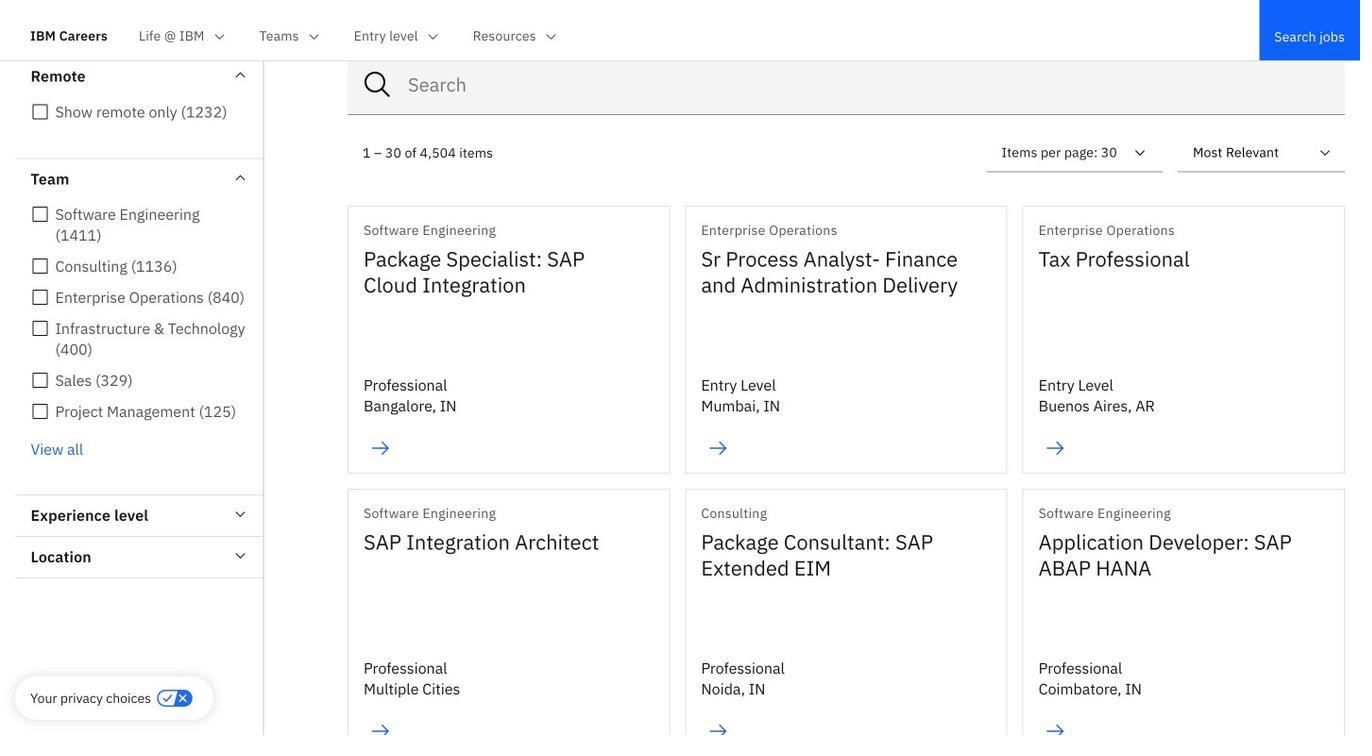 Task type: locate. For each thing, give the bounding box(es) containing it.
your privacy choices element
[[30, 689, 151, 710]]



Task type: vqa. For each thing, say whether or not it's contained in the screenshot.
YOUR PRIVACY CHOICES element
yes



